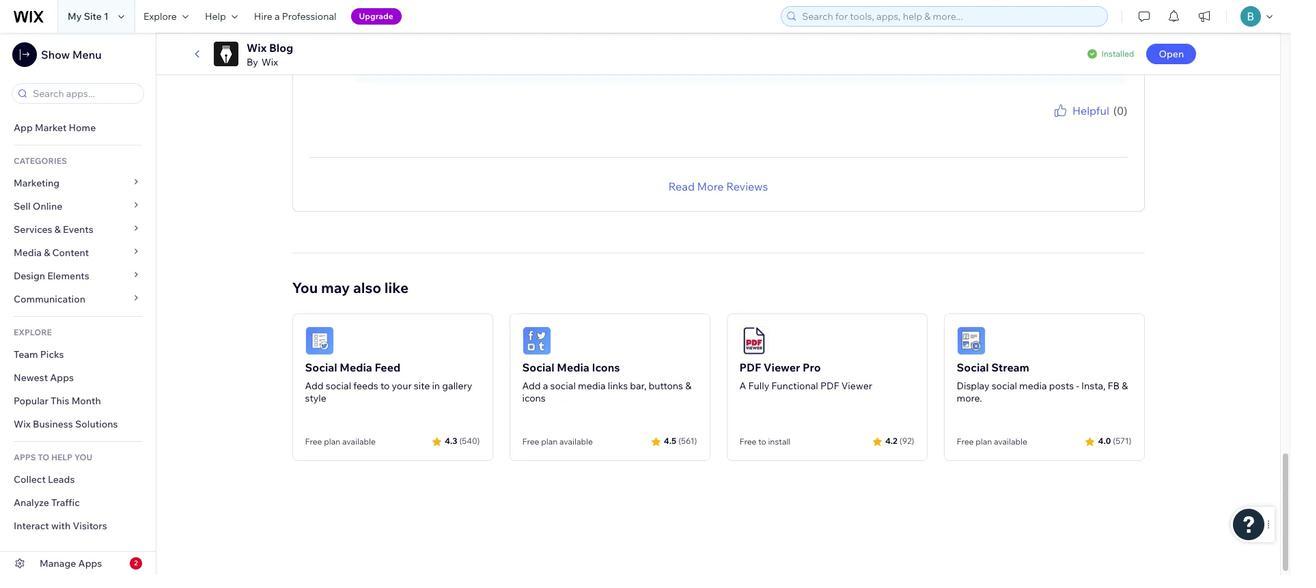 Task type: vqa. For each thing, say whether or not it's contained in the screenshot.


Task type: describe. For each thing, give the bounding box(es) containing it.
4.3
[[445, 436, 458, 446]]

collect leads link
[[0, 468, 156, 491]]

site
[[84, 10, 102, 23]]

design elements
[[14, 270, 89, 282]]

business
[[33, 418, 73, 431]]

display
[[957, 380, 990, 392]]

feed
[[375, 361, 401, 374]]

0 vertical spatial a
[[275, 10, 280, 23]]

& left "content"
[[44, 247, 50, 259]]

thank you for your feedback
[[1020, 119, 1128, 129]]

show menu button
[[12, 42, 102, 67]]

posts
[[1050, 380, 1075, 392]]

social media feed add social feeds to your site in gallery style
[[305, 361, 473, 404]]

newest apps
[[14, 372, 74, 384]]

app market home
[[14, 122, 96, 134]]

wix for business
[[14, 418, 31, 431]]

social media icons logo image
[[523, 326, 551, 355]]

wix team
[[416, 29, 459, 41]]

pro
[[803, 361, 821, 374]]

design
[[14, 270, 45, 282]]

content
[[52, 247, 89, 259]]

you
[[292, 279, 318, 296]]

may
[[321, 279, 350, 296]]

you
[[74, 452, 92, 463]]

app
[[14, 122, 33, 134]]

wix business solutions
[[14, 418, 118, 431]]

icons
[[523, 392, 546, 404]]

elements
[[47, 270, 89, 282]]

read
[[669, 180, 695, 193]]

style
[[305, 392, 327, 404]]

picks
[[40, 349, 64, 361]]

thank
[[1020, 119, 1043, 129]]

events
[[63, 224, 93, 236]]

1 vertical spatial pdf
[[821, 380, 840, 392]]

my site 1
[[68, 10, 109, 23]]

collect leads
[[14, 474, 75, 486]]

social for social media icons
[[523, 361, 555, 374]]

plan for icons
[[541, 436, 558, 447]]

popular this month link
[[0, 390, 156, 413]]

marketing
[[14, 177, 60, 189]]

available for feed
[[342, 436, 376, 447]]

0 vertical spatial viewer
[[764, 361, 801, 374]]

4.3 (540)
[[445, 436, 480, 446]]

media inside the sidebar element
[[14, 247, 42, 259]]

1 horizontal spatial team
[[435, 29, 459, 41]]

show
[[41, 48, 70, 62]]

social for social stream
[[957, 361, 989, 374]]

open button
[[1147, 44, 1197, 64]]

communication
[[14, 293, 88, 306]]

menu
[[72, 48, 102, 62]]

pdf viewer pro a fully functional pdf viewer
[[740, 361, 873, 392]]

team inside the sidebar element
[[14, 349, 38, 361]]

a inside social media icons add a social media links bar, buttons & icons
[[543, 380, 548, 392]]

0 vertical spatial your
[[1073, 119, 1091, 129]]

social inside social media feed add social feeds to your site in gallery style
[[326, 380, 351, 392]]

apps for newest apps
[[50, 372, 74, 384]]

my
[[68, 10, 82, 23]]

sidebar element
[[0, 33, 157, 576]]

hire a professional link
[[246, 0, 345, 33]]

& inside the social stream display social media posts - insta, fb & more.
[[1122, 380, 1129, 392]]

(92)
[[900, 436, 915, 446]]

wix business solutions link
[[0, 413, 156, 436]]

help
[[205, 10, 226, 23]]

you
[[1045, 119, 1059, 129]]

interact with visitors link
[[0, 515, 156, 538]]

leads
[[48, 474, 75, 486]]

1
[[104, 10, 109, 23]]

explore
[[143, 10, 177, 23]]

solutions
[[75, 418, 118, 431]]

in
[[432, 380, 440, 392]]

social for social media feed
[[305, 361, 337, 374]]

free plan available for display
[[957, 436, 1028, 447]]

explore
[[14, 327, 52, 338]]

free plan available for feed
[[305, 436, 376, 447]]

to inside social media feed add social feeds to your site in gallery style
[[381, 380, 390, 392]]

upgrade
[[359, 11, 394, 21]]

helpful button
[[1053, 102, 1110, 119]]

upgrade button
[[351, 8, 402, 25]]

1 vertical spatial to
[[759, 436, 767, 447]]

media & content
[[14, 247, 89, 259]]

hire a professional
[[254, 10, 337, 23]]

free to install
[[740, 436, 791, 447]]

bar,
[[630, 380, 647, 392]]

4.2
[[886, 436, 898, 446]]

like
[[385, 279, 409, 296]]

to
[[38, 452, 49, 463]]

& inside social media icons add a social media links bar, buttons & icons
[[686, 380, 692, 392]]

blog
[[269, 41, 293, 55]]

media inside the social stream display social media posts - insta, fb & more.
[[1020, 380, 1048, 392]]

w i image
[[371, 29, 404, 62]]

analyze
[[14, 497, 49, 509]]

plan for display
[[976, 436, 993, 447]]

1 vertical spatial viewer
[[842, 380, 873, 392]]

communication link
[[0, 288, 156, 311]]

(561)
[[679, 436, 698, 446]]

services
[[14, 224, 52, 236]]

media inside social media icons add a social media links bar, buttons & icons
[[578, 380, 606, 392]]

buttons
[[649, 380, 684, 392]]



Task type: locate. For each thing, give the bounding box(es) containing it.
& right fb
[[1122, 380, 1129, 392]]

plan down style
[[324, 436, 341, 447]]

media down icons
[[578, 380, 606, 392]]

free for social media icons
[[523, 436, 540, 447]]

sell online link
[[0, 195, 156, 218]]

0 horizontal spatial apps
[[50, 372, 74, 384]]

2 horizontal spatial plan
[[976, 436, 993, 447]]

0 vertical spatial team
[[435, 29, 459, 41]]

help button
[[197, 0, 246, 33]]

available
[[342, 436, 376, 447], [560, 436, 593, 447], [994, 436, 1028, 447]]

pdf down pro
[[821, 380, 840, 392]]

media up feeds
[[340, 361, 372, 374]]

wix down popular
[[14, 418, 31, 431]]

wix
[[416, 29, 433, 41], [247, 41, 267, 55], [262, 56, 278, 68], [14, 418, 31, 431]]

0 horizontal spatial available
[[342, 436, 376, 447]]

1 vertical spatial apps
[[78, 558, 102, 570]]

social inside the social stream display social media posts - insta, fb & more.
[[957, 361, 989, 374]]

social right the icons
[[551, 380, 576, 392]]

apps inside newest apps link
[[50, 372, 74, 384]]

1 social from the left
[[326, 380, 351, 392]]

add down social media feed logo
[[305, 380, 324, 392]]

plan down the icons
[[541, 436, 558, 447]]

1 horizontal spatial plan
[[541, 436, 558, 447]]

media for social media icons
[[557, 361, 590, 374]]

feedback
[[1092, 119, 1128, 129]]

1 media from the left
[[578, 380, 606, 392]]

traffic
[[51, 497, 80, 509]]

more.
[[957, 392, 983, 404]]

analyze traffic
[[14, 497, 80, 509]]

manage
[[40, 558, 76, 570]]

to left install at the bottom of the page
[[759, 436, 767, 447]]

your left site
[[392, 380, 412, 392]]

apps for manage apps
[[78, 558, 102, 570]]

3 available from the left
[[994, 436, 1028, 447]]

2 add from the left
[[523, 380, 541, 392]]

social media icons add a social media links bar, buttons & icons
[[523, 361, 692, 404]]

app market home link
[[0, 116, 156, 139]]

2 social from the left
[[523, 361, 555, 374]]

1 free from the left
[[305, 436, 322, 447]]

help
[[51, 452, 72, 463]]

0 vertical spatial pdf
[[740, 361, 762, 374]]

1 horizontal spatial add
[[523, 380, 541, 392]]

1 vertical spatial a
[[543, 380, 548, 392]]

available down feeds
[[342, 436, 376, 447]]

1 social from the left
[[305, 361, 337, 374]]

interact with visitors
[[14, 520, 107, 532]]

pdf viewer pro logo image
[[740, 326, 769, 355]]

Search for tools, apps, help & more... field
[[798, 7, 1104, 26]]

media left icons
[[557, 361, 590, 374]]

2 horizontal spatial social
[[992, 380, 1018, 392]]

0 horizontal spatial viewer
[[764, 361, 801, 374]]

1 horizontal spatial media
[[1020, 380, 1048, 392]]

1 horizontal spatial social
[[551, 380, 576, 392]]

apps to help you
[[14, 452, 92, 463]]

wix right by
[[262, 56, 278, 68]]

2 plan from the left
[[541, 436, 558, 447]]

wix blog logo image
[[214, 42, 239, 66]]

plan down 'more.'
[[976, 436, 993, 447]]

0 horizontal spatial media
[[578, 380, 606, 392]]

2 social from the left
[[551, 380, 576, 392]]

available down social media icons add a social media links bar, buttons & icons
[[560, 436, 593, 447]]

free plan available down 'more.'
[[957, 436, 1028, 447]]

read more reviews button
[[669, 178, 769, 195]]

free for social media feed
[[305, 436, 322, 447]]

2 free from the left
[[523, 436, 540, 447]]

2 free plan available from the left
[[523, 436, 593, 447]]

0 horizontal spatial team
[[14, 349, 38, 361]]

a down social media icons logo
[[543, 380, 548, 392]]

your inside social media feed add social feeds to your site in gallery style
[[392, 380, 412, 392]]

1 horizontal spatial to
[[759, 436, 767, 447]]

more
[[698, 180, 724, 193]]

social up display at the bottom right of the page
[[957, 361, 989, 374]]

1 horizontal spatial apps
[[78, 558, 102, 570]]

viewer right functional
[[842, 380, 873, 392]]

2 available from the left
[[560, 436, 593, 447]]

1 plan from the left
[[324, 436, 341, 447]]

to down feed
[[381, 380, 390, 392]]

1 free plan available from the left
[[305, 436, 376, 447]]

feeds
[[354, 380, 378, 392]]

social down stream
[[992, 380, 1018, 392]]

team picks
[[14, 349, 64, 361]]

social
[[326, 380, 351, 392], [551, 380, 576, 392], [992, 380, 1018, 392]]

4.0 (571)
[[1099, 436, 1132, 446]]

visitors
[[73, 520, 107, 532]]

apps right manage
[[78, 558, 102, 570]]

add inside social media icons add a social media links bar, buttons & icons
[[523, 380, 541, 392]]

marketing link
[[0, 172, 156, 195]]

1 vertical spatial team
[[14, 349, 38, 361]]

apps
[[50, 372, 74, 384], [78, 558, 102, 570]]

media inside social media icons add a social media links bar, buttons & icons
[[557, 361, 590, 374]]

media for social media feed
[[340, 361, 372, 374]]

newest apps link
[[0, 366, 156, 390]]

1 horizontal spatial your
[[1073, 119, 1091, 129]]

market
[[35, 122, 67, 134]]

media up design
[[14, 247, 42, 259]]

home
[[69, 122, 96, 134]]

2 horizontal spatial media
[[557, 361, 590, 374]]

3 plan from the left
[[976, 436, 993, 447]]

social
[[305, 361, 337, 374], [523, 361, 555, 374], [957, 361, 989, 374]]

social stream logo image
[[957, 326, 986, 355]]

free
[[305, 436, 322, 447], [523, 436, 540, 447], [740, 436, 757, 447], [957, 436, 974, 447]]

wix blog by wix
[[247, 41, 293, 68]]

(571)
[[1114, 436, 1132, 446]]

2 horizontal spatial social
[[957, 361, 989, 374]]

analyze traffic link
[[0, 491, 156, 515]]

free plan available down style
[[305, 436, 376, 447]]

0 vertical spatial to
[[381, 380, 390, 392]]

by
[[247, 56, 258, 68]]

3 social from the left
[[957, 361, 989, 374]]

0 horizontal spatial your
[[392, 380, 412, 392]]

add down social media icons logo
[[523, 380, 541, 392]]

month
[[72, 395, 101, 407]]

available down the social stream display social media posts - insta, fb & more.
[[994, 436, 1028, 447]]

add for social media feed
[[305, 380, 324, 392]]

newest
[[14, 372, 48, 384]]

insta,
[[1082, 380, 1106, 392]]

0 horizontal spatial plan
[[324, 436, 341, 447]]

manage apps
[[40, 558, 102, 570]]

team down explore
[[14, 349, 38, 361]]

social media feed logo image
[[305, 326, 334, 355]]

free left install at the bottom of the page
[[740, 436, 757, 447]]

0 horizontal spatial pdf
[[740, 361, 762, 374]]

links
[[608, 380, 628, 392]]

free plan available down the icons
[[523, 436, 593, 447]]

1 horizontal spatial available
[[560, 436, 593, 447]]

categories
[[14, 156, 67, 166]]

media & content link
[[0, 241, 156, 265]]

0 horizontal spatial free plan available
[[305, 436, 376, 447]]

you may also like
[[292, 279, 409, 296]]

0 horizontal spatial to
[[381, 380, 390, 392]]

0 vertical spatial apps
[[50, 372, 74, 384]]

for
[[1061, 119, 1072, 129]]

2 media from the left
[[1020, 380, 1048, 392]]

team picks link
[[0, 343, 156, 366]]

show menu
[[41, 48, 102, 62]]

a
[[275, 10, 280, 23], [543, 380, 548, 392]]

2 horizontal spatial available
[[994, 436, 1028, 447]]

hire
[[254, 10, 273, 23]]

(0)
[[1114, 104, 1128, 117]]

design elements link
[[0, 265, 156, 288]]

1 horizontal spatial viewer
[[842, 380, 873, 392]]

social inside social media icons add a social media links bar, buttons & icons
[[523, 361, 555, 374]]

viewer up functional
[[764, 361, 801, 374]]

pdf up the a
[[740, 361, 762, 374]]

wix inside the sidebar element
[[14, 418, 31, 431]]

media left posts
[[1020, 380, 1048, 392]]

Search apps... field
[[29, 84, 139, 103]]

professional
[[282, 10, 337, 23]]

free down style
[[305, 436, 322, 447]]

also
[[353, 279, 381, 296]]

add inside social media feed add social feeds to your site in gallery style
[[305, 380, 324, 392]]

1 horizontal spatial a
[[543, 380, 548, 392]]

1 add from the left
[[305, 380, 324, 392]]

0 horizontal spatial a
[[275, 10, 280, 23]]

& left events
[[54, 224, 61, 236]]

collect
[[14, 474, 46, 486]]

wix up by
[[247, 41, 267, 55]]

team
[[435, 29, 459, 41], [14, 349, 38, 361]]

team right w i icon on the top of the page
[[435, 29, 459, 41]]

free for pdf viewer pro
[[740, 436, 757, 447]]

wix right w i icon on the top of the page
[[416, 29, 433, 41]]

4.5
[[664, 436, 677, 446]]

free down the icons
[[523, 436, 540, 447]]

3 free from the left
[[740, 436, 757, 447]]

free plan available for icons
[[523, 436, 593, 447]]

fully
[[749, 380, 770, 392]]

social inside social media icons add a social media links bar, buttons & icons
[[551, 380, 576, 392]]

4 free from the left
[[957, 436, 974, 447]]

interact
[[14, 520, 49, 532]]

4.0
[[1099, 436, 1112, 446]]

free for social stream
[[957, 436, 974, 447]]

1 horizontal spatial social
[[523, 361, 555, 374]]

this
[[51, 395, 69, 407]]

3 free plan available from the left
[[957, 436, 1028, 447]]

services & events link
[[0, 218, 156, 241]]

0 horizontal spatial add
[[305, 380, 324, 392]]

media inside social media feed add social feeds to your site in gallery style
[[340, 361, 372, 374]]

a
[[740, 380, 747, 392]]

social down social media icons logo
[[523, 361, 555, 374]]

helpful
[[1073, 104, 1110, 117]]

& right buttons
[[686, 380, 692, 392]]

apps up the this
[[50, 372, 74, 384]]

a right hire
[[275, 10, 280, 23]]

0 horizontal spatial social
[[326, 380, 351, 392]]

available for icons
[[560, 436, 593, 447]]

free down 'more.'
[[957, 436, 974, 447]]

1 horizontal spatial media
[[340, 361, 372, 374]]

social down social media feed logo
[[305, 361, 337, 374]]

plan for feed
[[324, 436, 341, 447]]

social inside social media feed add social feeds to your site in gallery style
[[305, 361, 337, 374]]

add
[[305, 380, 324, 392], [523, 380, 541, 392]]

installed
[[1102, 49, 1135, 59]]

available for display
[[994, 436, 1028, 447]]

with
[[51, 520, 71, 532]]

1 available from the left
[[342, 436, 376, 447]]

1 horizontal spatial pdf
[[821, 380, 840, 392]]

sell
[[14, 200, 31, 213]]

add for social media icons
[[523, 380, 541, 392]]

social inside the social stream display social media posts - insta, fb & more.
[[992, 380, 1018, 392]]

social left feeds
[[326, 380, 351, 392]]

wix for team
[[416, 29, 433, 41]]

1 horizontal spatial free plan available
[[523, 436, 593, 447]]

3 social from the left
[[992, 380, 1018, 392]]

0 horizontal spatial social
[[305, 361, 337, 374]]

functional
[[772, 380, 819, 392]]

2 horizontal spatial free plan available
[[957, 436, 1028, 447]]

(540)
[[460, 436, 480, 446]]

wix for blog
[[247, 41, 267, 55]]

your right for
[[1073, 119, 1091, 129]]

0 horizontal spatial media
[[14, 247, 42, 259]]

popular
[[14, 395, 48, 407]]

1 vertical spatial your
[[392, 380, 412, 392]]

popular this month
[[14, 395, 101, 407]]

open
[[1159, 48, 1185, 60]]



